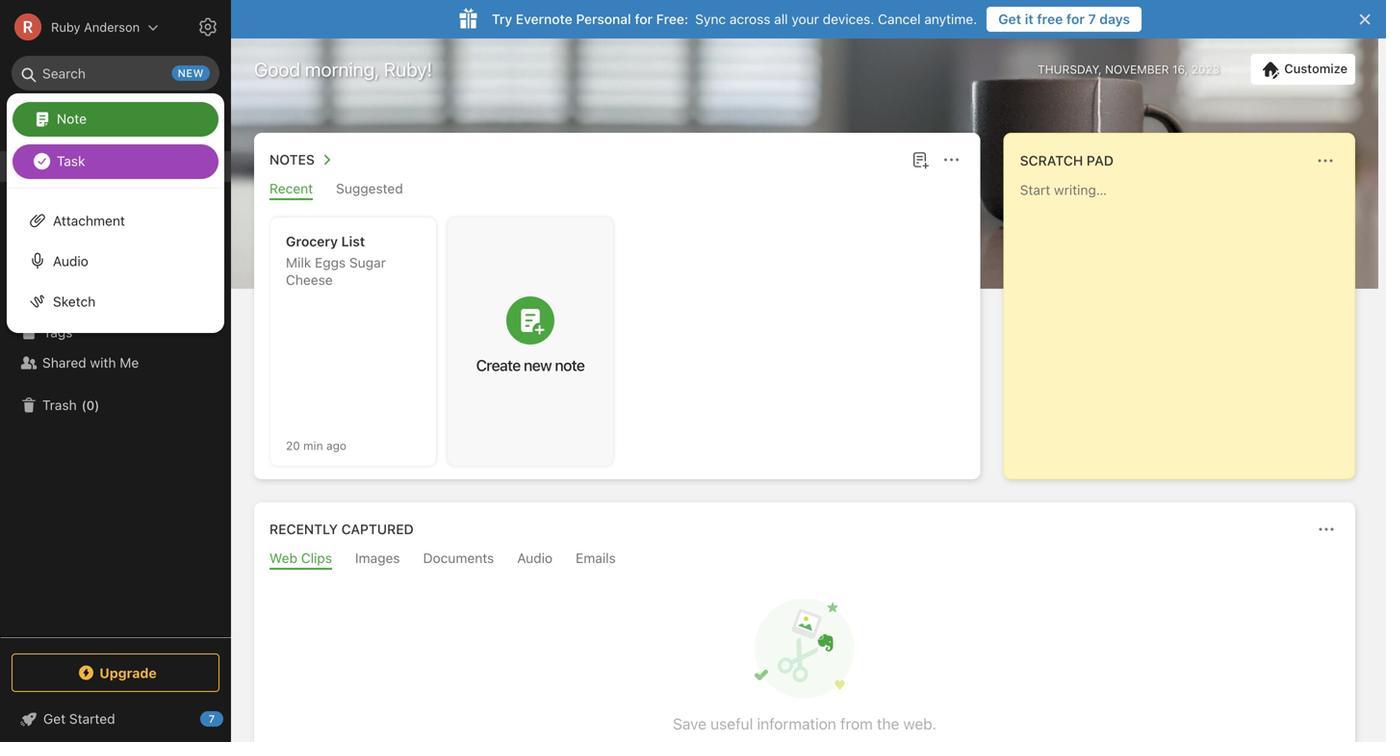 Task type: locate. For each thing, give the bounding box(es) containing it.
1 ) from the top
[[95, 221, 100, 235]]

1 vertical spatial )
[[95, 398, 99, 412]]

0 vertical spatial tab list
[[258, 181, 977, 200]]

scratch pad
[[1020, 153, 1114, 168]]

new down settings image
[[178, 67, 204, 79]]

0 horizontal spatial audio
[[53, 253, 88, 269]]

0 vertical spatial new
[[178, 67, 204, 79]]

notes up tasks
[[42, 220, 79, 236]]

) for trash
[[95, 398, 99, 412]]

clips
[[301, 550, 332, 566]]

get inside button
[[999, 11, 1022, 27]]

for
[[635, 11, 653, 27], [1067, 11, 1085, 27]]

7 inside button
[[1088, 11, 1096, 27]]

1 vertical spatial 7
[[209, 713, 215, 725]]

0 horizontal spatial get
[[43, 711, 66, 727]]

notes for notes ( 1 )
[[42, 220, 79, 236]]

notebooks
[[43, 293, 111, 309]]

good
[[254, 58, 300, 80]]

) down shortcuts button
[[95, 221, 100, 235]]

for for free:
[[635, 11, 653, 27]]

get
[[999, 11, 1022, 27], [43, 711, 66, 727]]

recent tab panel
[[254, 200, 981, 479]]

get it free for 7 days
[[999, 11, 1130, 27]]

emails
[[576, 550, 616, 566]]

1 vertical spatial notes
[[42, 220, 79, 236]]

notebooks link
[[0, 286, 230, 317]]

anytime.
[[924, 11, 977, 27]]

documents
[[423, 550, 494, 566]]

More actions field
[[938, 146, 965, 173], [1312, 147, 1339, 174], [1313, 516, 1340, 543]]

0 vertical spatial )
[[95, 221, 100, 235]]

tasks button
[[0, 244, 230, 274]]

2 tab list from the top
[[258, 550, 1352, 570]]

shortcuts button
[[0, 182, 230, 213]]

1 tab list from the top
[[258, 181, 977, 200]]

min
[[303, 439, 323, 452]]

task
[[57, 153, 85, 169]]

more actions image
[[940, 148, 963, 171], [1314, 149, 1337, 172]]

cheese
[[286, 272, 333, 288]]

notes inside "button"
[[270, 152, 315, 168]]

expand notebooks image
[[5, 294, 20, 309]]

web clips tab panel
[[254, 570, 1356, 742]]

16,
[[1173, 63, 1188, 76]]

recently captured button
[[266, 518, 414, 541]]

customize button
[[1251, 54, 1356, 85]]

web.
[[904, 715, 937, 733]]

free
[[1037, 11, 1063, 27]]

more actions field for recently captured
[[1313, 516, 1340, 543]]

trash ( 0 )
[[42, 397, 99, 413]]

audio button
[[7, 241, 224, 281]]

for left 'free:' at the left
[[635, 11, 653, 27]]

( for trash
[[82, 398, 86, 412]]

notes up recent
[[270, 152, 315, 168]]

attachment
[[53, 213, 125, 228]]

0 horizontal spatial more actions image
[[940, 148, 963, 171]]

recently captured
[[270, 521, 414, 537]]

)
[[95, 221, 100, 235], [95, 398, 99, 412]]

new inside button
[[524, 356, 552, 375]]

1 horizontal spatial for
[[1067, 11, 1085, 27]]

ruby
[[51, 20, 80, 34]]

2 for from the left
[[1067, 11, 1085, 27]]

0 vertical spatial 7
[[1088, 11, 1096, 27]]

days
[[1100, 11, 1130, 27]]

1 horizontal spatial get
[[999, 11, 1022, 27]]

1 for from the left
[[635, 11, 653, 27]]

0 horizontal spatial for
[[635, 11, 653, 27]]

1 vertical spatial new
[[524, 356, 552, 375]]

thursday,
[[1038, 63, 1102, 76]]

0 vertical spatial notes
[[270, 152, 315, 168]]

across
[[730, 11, 771, 27]]

Help and Learning task checklist field
[[0, 704, 231, 735]]

note
[[555, 356, 585, 375]]

1 horizontal spatial more actions image
[[1314, 149, 1337, 172]]

eggs
[[315, 255, 346, 271]]

with
[[90, 355, 116, 371]]

7 inside help and learning task checklist field
[[209, 713, 215, 725]]

tree
[[0, 151, 231, 636]]

7 left click to collapse image at the left of page
[[209, 713, 215, 725]]

emails tab
[[576, 550, 616, 570]]

your
[[792, 11, 819, 27]]

all
[[774, 11, 788, 27]]

for inside the get it free for 7 days button
[[1067, 11, 1085, 27]]

get inside help and learning task checklist field
[[43, 711, 66, 727]]

Search text field
[[25, 56, 206, 90]]

tab list containing recent
[[258, 181, 977, 200]]

1 horizontal spatial notes
[[270, 152, 315, 168]]

( inside trash ( 0 )
[[82, 398, 86, 412]]

more actions image inside field
[[1314, 149, 1337, 172]]

new left note
[[524, 356, 552, 375]]

20 min ago
[[286, 439, 347, 452]]

1 horizontal spatial 7
[[1088, 11, 1096, 27]]

shared
[[42, 355, 86, 371]]

recently
[[270, 521, 338, 537]]

tags button
[[0, 317, 230, 348]]

useful
[[711, 715, 753, 733]]

1 vertical spatial (
[[82, 398, 86, 412]]

) inside notes ( 1 )
[[95, 221, 100, 235]]

note
[[57, 110, 87, 126]]

0 vertical spatial audio
[[53, 253, 88, 269]]

) inside trash ( 0 )
[[95, 398, 99, 412]]

( inside notes ( 1 )
[[84, 221, 89, 235]]

get left "it"
[[999, 11, 1022, 27]]

for right the free
[[1067, 11, 1085, 27]]

0 horizontal spatial 7
[[209, 713, 215, 725]]

new inside search box
[[178, 67, 204, 79]]

1 vertical spatial audio
[[517, 550, 553, 566]]

captured
[[341, 521, 414, 537]]

november
[[1105, 63, 1169, 76]]

notes
[[270, 152, 315, 168], [42, 220, 79, 236]]

( right trash
[[82, 398, 86, 412]]

0 vertical spatial (
[[84, 221, 89, 235]]

2 ) from the top
[[95, 398, 99, 412]]

try
[[492, 11, 512, 27]]

click to collapse image
[[224, 707, 238, 730]]

1 vertical spatial tab list
[[258, 550, 1352, 570]]

1 vertical spatial get
[[43, 711, 66, 727]]

new search field
[[25, 56, 210, 90]]

0 horizontal spatial notes
[[42, 220, 79, 236]]

) right trash
[[95, 398, 99, 412]]

7 left the days
[[1088, 11, 1096, 27]]

get left started
[[43, 711, 66, 727]]

( for notes
[[84, 221, 89, 235]]

shortcuts
[[43, 189, 104, 205]]

0 vertical spatial get
[[999, 11, 1022, 27]]

7
[[1088, 11, 1096, 27], [209, 713, 215, 725]]

0 horizontal spatial new
[[178, 67, 204, 79]]

audio inside button
[[53, 253, 88, 269]]

( down the shortcuts
[[84, 221, 89, 235]]

audio down notes ( 1 )
[[53, 253, 88, 269]]

audio left emails
[[517, 550, 553, 566]]

1 horizontal spatial new
[[524, 356, 552, 375]]

get for get started
[[43, 711, 66, 727]]

note button
[[13, 102, 219, 137]]

documents tab
[[423, 550, 494, 570]]

tab list
[[258, 181, 977, 200], [258, 550, 1352, 570]]

list
[[341, 233, 365, 249]]

tab list containing web clips
[[258, 550, 1352, 570]]



Task type: describe. For each thing, give the bounding box(es) containing it.
new button
[[12, 101, 220, 136]]

tab list for recently captured
[[258, 550, 1352, 570]]

suggested tab
[[336, 181, 403, 200]]

sync
[[695, 11, 726, 27]]

customize
[[1285, 61, 1348, 76]]

web clips
[[270, 550, 332, 566]]

grocery
[[286, 233, 338, 249]]

upgrade
[[99, 665, 157, 681]]

ruby!
[[384, 58, 432, 80]]

suggested
[[336, 181, 403, 196]]

more actions field for scratch pad
[[1312, 147, 1339, 174]]

information
[[757, 715, 836, 733]]

the
[[877, 715, 900, 733]]

pad
[[1087, 153, 1114, 168]]

sugar
[[349, 255, 386, 271]]

try evernote personal for free: sync across all your devices. cancel anytime.
[[492, 11, 977, 27]]

tasks
[[42, 251, 77, 267]]

milk
[[286, 255, 311, 271]]

personal
[[576, 11, 631, 27]]

trash
[[42, 397, 77, 413]]

home
[[42, 158, 79, 174]]

1 horizontal spatial audio
[[517, 550, 553, 566]]

shared with me link
[[0, 348, 230, 378]]

get it free for 7 days button
[[987, 7, 1142, 32]]

thursday, november 16, 2023
[[1038, 63, 1220, 76]]

for for 7
[[1067, 11, 1085, 27]]

free:
[[656, 11, 689, 27]]

grocery list milk eggs sugar cheese
[[286, 233, 386, 288]]

tree containing home
[[0, 151, 231, 636]]

create new note button
[[448, 218, 613, 466]]

sketch button
[[7, 281, 224, 322]]

anderson
[[84, 20, 140, 34]]

tab list for notes
[[258, 181, 977, 200]]

audio tab
[[517, 550, 553, 570]]

get started
[[43, 711, 115, 727]]

task button
[[13, 144, 219, 179]]

save useful information from the web.
[[673, 715, 937, 733]]

from
[[840, 715, 873, 733]]

get for get it free for 7 days
[[999, 11, 1022, 27]]

sketch
[[53, 293, 96, 309]]

create new note
[[476, 356, 585, 375]]

it
[[1025, 11, 1034, 27]]

web clips tab
[[270, 550, 332, 570]]

save
[[673, 715, 707, 733]]

morning,
[[305, 58, 379, 80]]

home link
[[0, 151, 231, 182]]

20
[[286, 439, 300, 452]]

scratch
[[1020, 153, 1083, 168]]

recent
[[270, 181, 313, 196]]

ago
[[326, 439, 347, 452]]

ruby anderson
[[51, 20, 140, 34]]

notes button
[[266, 148, 338, 171]]

web
[[270, 550, 298, 566]]

0
[[86, 398, 95, 412]]

1
[[89, 221, 95, 235]]

started
[[69, 711, 115, 727]]

notes ( 1 )
[[42, 220, 100, 236]]

new
[[42, 110, 70, 126]]

good morning, ruby!
[[254, 58, 432, 80]]

settings image
[[196, 15, 220, 39]]

notes for notes
[[270, 152, 315, 168]]

upgrade button
[[12, 654, 220, 692]]

note creation menu element
[[13, 98, 219, 183]]

attachment button
[[7, 200, 224, 241]]

scratch pad button
[[1016, 149, 1114, 172]]

tags
[[43, 324, 73, 340]]

images
[[355, 550, 400, 566]]

Start writing… text field
[[1020, 182, 1354, 463]]

2023
[[1192, 63, 1220, 76]]

Account field
[[0, 8, 159, 46]]

shared with me
[[42, 355, 139, 371]]

me
[[120, 355, 139, 371]]

devices.
[[823, 11, 874, 27]]

create
[[476, 356, 520, 375]]

recent tab
[[270, 181, 313, 200]]

evernote
[[516, 11, 573, 27]]

) for notes
[[95, 221, 100, 235]]

more actions image
[[1315, 518, 1338, 541]]

cancel
[[878, 11, 921, 27]]

images tab
[[355, 550, 400, 570]]



Task type: vqa. For each thing, say whether or not it's contained in the screenshot.
Expand note image
no



